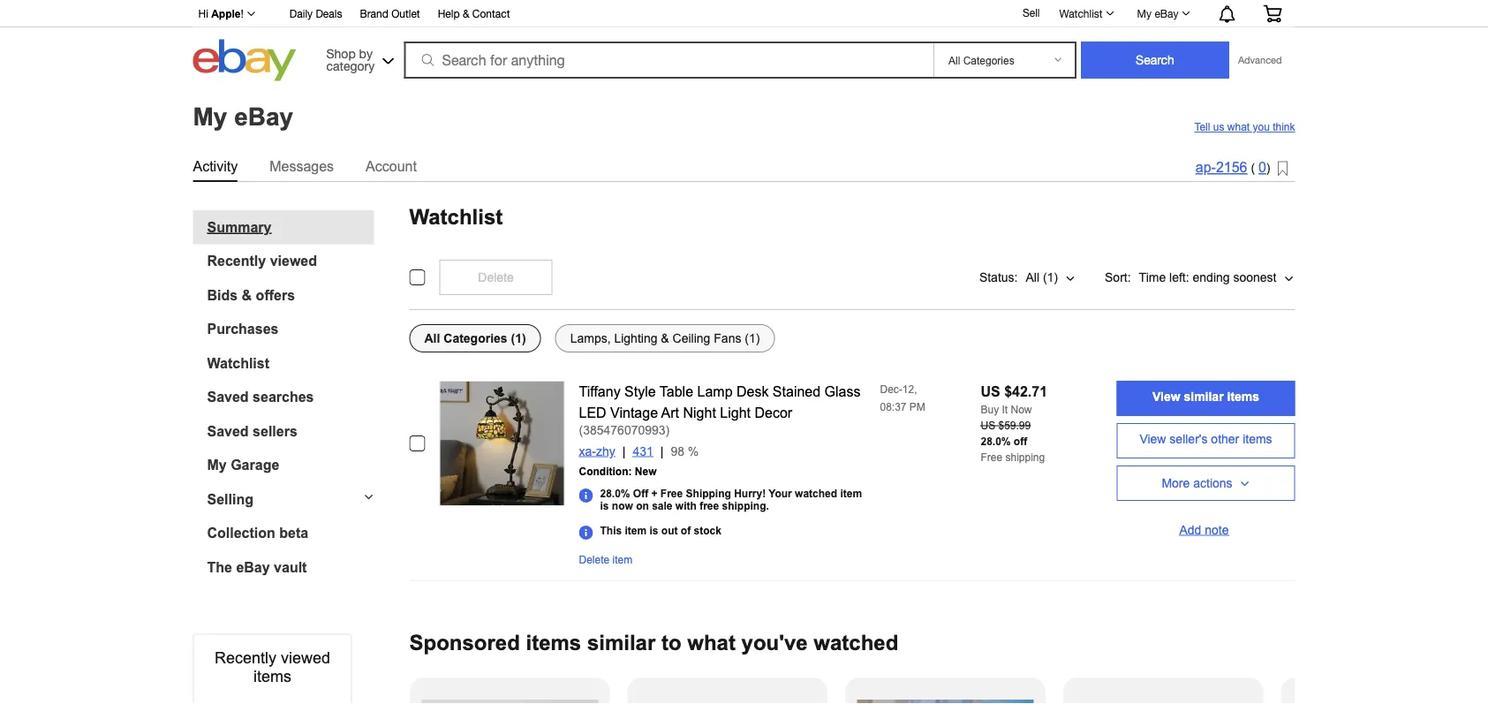 Task type: describe. For each thing, give the bounding box(es) containing it.
advanced link
[[1230, 42, 1291, 78]]

recently for recently viewed items
[[215, 649, 277, 667]]

messages link
[[270, 155, 334, 178]]

0 link
[[1259, 159, 1267, 175]]

item inside 28.0% off + free shipping hurry! your watched item is now on sale with free shipping.
[[841, 488, 862, 500]]

saved searches link
[[207, 389, 374, 406]]

your
[[769, 488, 792, 500]]

think
[[1273, 121, 1296, 133]]

free
[[700, 500, 719, 512]]

this
[[600, 525, 622, 537]]

watched inside 28.0% off + free shipping hurry! your watched item is now on sale with free shipping.
[[795, 488, 838, 500]]

now
[[1011, 404, 1032, 416]]

daily deals
[[290, 8, 342, 20]]

time
[[1139, 270, 1166, 284]]

hi
[[198, 8, 208, 20]]

selling
[[207, 491, 254, 507]]

98 %
[[671, 444, 699, 458]]

beta
[[279, 525, 309, 541]]

shop by category banner
[[189, 0, 1296, 86]]

activity link
[[193, 155, 238, 178]]

all (1) button
[[1025, 260, 1077, 295]]

& for bids
[[242, 287, 252, 303]]

98
[[671, 444, 685, 458]]

1 vertical spatial is
[[650, 525, 659, 537]]

to
[[662, 631, 682, 654]]

status: all (1)
[[980, 270, 1059, 284]]

2 us from the top
[[981, 420, 996, 432]]

garage
[[231, 457, 279, 473]]

) inside tiffany style table lamp desk stained glass led vintage art night light decor ( 385476070993 )
[[666, 423, 670, 437]]

table
[[660, 383, 694, 399]]

add note
[[1180, 523, 1229, 537]]

1 vertical spatial similar
[[587, 631, 656, 654]]

sponsored
[[410, 631, 520, 654]]

Search for anything text field
[[407, 43, 930, 77]]

xa-
[[579, 444, 596, 458]]

stained
[[773, 383, 821, 399]]

similar inside view similar items link
[[1184, 390, 1224, 404]]

08:37
[[880, 401, 907, 413]]

off
[[1014, 436, 1028, 448]]

hurry!
[[734, 488, 766, 500]]

shipping
[[1006, 452, 1045, 463]]

us $42.71 buy it now us $59.99 28.0% off free shipping
[[981, 383, 1048, 463]]

28.0% inside the us $42.71 buy it now us $59.99 28.0% off free shipping
[[981, 436, 1011, 448]]

out
[[662, 525, 678, 537]]

activity
[[193, 158, 238, 174]]

sale
[[652, 500, 673, 512]]

all
[[1026, 270, 1040, 284]]

add
[[1180, 523, 1202, 537]]

time left: ending soonest button
[[1139, 260, 1296, 295]]

collection beta
[[207, 525, 309, 541]]

12,
[[903, 383, 918, 395]]

more actions
[[1162, 476, 1233, 490]]

brand
[[360, 8, 389, 20]]

purchases link
[[207, 321, 374, 338]]

buy
[[981, 404, 999, 416]]

condition:
[[579, 466, 632, 478]]

ebay for the ebay vault link
[[236, 559, 270, 575]]

you
[[1253, 121, 1270, 133]]

view seller's other items
[[1140, 433, 1273, 446]]

385476070993
[[583, 423, 666, 437]]

28.0% off + free shipping hurry! your watched item is now on sale with free shipping.
[[600, 488, 862, 512]]

help
[[438, 8, 460, 20]]

deals
[[316, 8, 342, 20]]

tiffany style table lamp desk stained glass led vintage art night light decor link
[[579, 383, 861, 421]]

collection
[[207, 525, 276, 541]]

1 vertical spatial watched
[[814, 631, 899, 654]]

view similar items
[[1153, 390, 1260, 404]]

dec-12, 08:37 pm
[[880, 383, 926, 413]]

off
[[633, 488, 649, 500]]

$42.71
[[1005, 383, 1048, 399]]

!
[[241, 8, 244, 20]]

other
[[1212, 433, 1240, 446]]

you've
[[742, 631, 808, 654]]

saved searches
[[207, 389, 314, 405]]

xa-zhy link
[[579, 444, 633, 458]]

category
[[326, 58, 375, 73]]

1 us from the top
[[981, 383, 1001, 399]]

the ebay vault link
[[207, 559, 374, 576]]

xa-zhy
[[579, 444, 616, 458]]

help & contact link
[[438, 5, 510, 24]]

ending
[[1193, 270, 1230, 284]]

2 vertical spatial watchlist
[[207, 355, 270, 371]]

sponsored items similar to what you've watched
[[410, 631, 899, 654]]

none submit inside shop by category banner
[[1081, 42, 1230, 79]]

viewed for recently viewed items
[[281, 649, 330, 667]]

led
[[579, 405, 607, 421]]

& for help
[[463, 8, 470, 20]]

free inside 28.0% off + free shipping hurry! your watched item is now on sale with free shipping.
[[661, 488, 683, 500]]

your shopping cart image
[[1263, 5, 1283, 22]]

offers
[[256, 287, 295, 303]]

light
[[720, 405, 751, 421]]

brand outlet link
[[360, 5, 420, 24]]

summary link
[[207, 219, 374, 235]]

glass
[[825, 383, 861, 399]]

daily deals link
[[290, 5, 342, 24]]

brand outlet
[[360, 8, 420, 20]]

sell link
[[1015, 6, 1048, 19]]

desk
[[737, 383, 769, 399]]

free inside the us $42.71 buy it now us $59.99 28.0% off free shipping
[[981, 452, 1003, 463]]

1 vertical spatial watchlist
[[410, 205, 503, 229]]

tiffany style table lamp desk stained glass led vintage art night light decor ( 385476070993 )
[[579, 383, 861, 437]]

recently viewed
[[207, 253, 317, 269]]



Task type: vqa. For each thing, say whether or not it's contained in the screenshot.
bottom watched
yes



Task type: locate. For each thing, give the bounding box(es) containing it.
note
[[1205, 523, 1229, 537]]

1 vertical spatial ebay
[[234, 103, 293, 131]]

2 vertical spatial ebay
[[236, 559, 270, 575]]

1 horizontal spatial &
[[463, 8, 470, 20]]

vault
[[274, 559, 307, 575]]

bids & offers
[[207, 287, 295, 303]]

& inside my ebay main content
[[242, 287, 252, 303]]

0 vertical spatial is
[[600, 500, 609, 512]]

watchlist link right sell link in the top of the page
[[1050, 3, 1123, 24]]

my ebay link
[[1128, 3, 1199, 24]]

+
[[652, 488, 658, 500]]

view left seller's at bottom right
[[1140, 433, 1167, 446]]

1 vertical spatial what
[[688, 631, 736, 654]]

summary
[[207, 219, 272, 235]]

1 horizontal spatial what
[[1228, 121, 1250, 133]]

1 horizontal spatial free
[[981, 452, 1003, 463]]

dec-
[[880, 383, 903, 395]]

what inside tell us what you think link
[[1228, 121, 1250, 133]]

new
[[635, 466, 657, 478]]

item down this
[[613, 554, 633, 566]]

condition: new
[[579, 466, 657, 478]]

1 horizontal spatial delete
[[579, 554, 610, 566]]

delete for delete item
[[579, 554, 610, 566]]

items inside view seller's other items link
[[1243, 433, 1273, 446]]

1 vertical spatial watchlist link
[[207, 355, 374, 372]]

1 horizontal spatial )
[[1267, 161, 1271, 175]]

shop
[[326, 46, 356, 61]]

1 vertical spatial delete
[[579, 554, 610, 566]]

is inside 28.0% off + free shipping hurry! your watched item is now on sale with free shipping.
[[600, 500, 609, 512]]

0 horizontal spatial 28.0%
[[600, 488, 630, 500]]

recently inside the recently viewed items
[[215, 649, 277, 667]]

shipping.
[[722, 500, 769, 512]]

view up seller's at bottom right
[[1153, 390, 1181, 404]]

1 vertical spatial us
[[981, 420, 996, 432]]

0 vertical spatial free
[[981, 452, 1003, 463]]

us up buy
[[981, 383, 1001, 399]]

view similar items link
[[1117, 381, 1296, 416]]

1 horizontal spatial 28.0%
[[981, 436, 1011, 448]]

is
[[600, 500, 609, 512], [650, 525, 659, 537]]

account link
[[366, 155, 417, 178]]

delete inside button
[[579, 554, 610, 566]]

1 vertical spatial 28.0%
[[600, 488, 630, 500]]

1 vertical spatial recently
[[215, 649, 277, 667]]

( down led
[[579, 423, 583, 437]]

ap-2156 ( 0 )
[[1196, 159, 1271, 175]]

tell us what you think
[[1195, 121, 1296, 133]]

0 horizontal spatial watchlist link
[[207, 355, 374, 372]]

what right to
[[688, 631, 736, 654]]

watchlist right sell link in the top of the page
[[1060, 7, 1103, 19]]

is left "out"
[[650, 525, 659, 537]]

on
[[636, 500, 649, 512]]

delete button
[[440, 260, 553, 295]]

watchlist inside account navigation
[[1060, 7, 1103, 19]]

help & contact
[[438, 8, 510, 20]]

0 horizontal spatial )
[[666, 423, 670, 437]]

0 vertical spatial &
[[463, 8, 470, 20]]

sellers
[[253, 423, 298, 439]]

more actions button
[[1117, 466, 1296, 501]]

it
[[1002, 404, 1008, 416]]

item right your
[[841, 488, 862, 500]]

0 vertical spatial what
[[1228, 121, 1250, 133]]

daily
[[290, 8, 313, 20]]

)
[[1267, 161, 1271, 175], [666, 423, 670, 437]]

& right bids
[[242, 287, 252, 303]]

1 vertical spatial item
[[625, 525, 647, 537]]

2 vertical spatial item
[[613, 554, 633, 566]]

night
[[683, 405, 716, 421]]

recently viewed link
[[207, 253, 374, 269]]

431 link
[[633, 444, 671, 458]]

watchlist down purchases
[[207, 355, 270, 371]]

delete for delete
[[478, 270, 514, 284]]

0 vertical spatial 28.0%
[[981, 436, 1011, 448]]

( inside tiffany style table lamp desk stained glass led vintage art night light decor ( 385476070993 )
[[579, 423, 583, 437]]

tell us what you think link
[[1195, 121, 1296, 133]]

1 vertical spatial viewed
[[281, 649, 330, 667]]

us down buy
[[981, 420, 996, 432]]

sell
[[1023, 6, 1040, 19]]

$59.99
[[999, 420, 1031, 432]]

2 saved from the top
[[207, 423, 249, 439]]

ebay inside account navigation
[[1155, 7, 1179, 19]]

1 vertical spatial view
[[1140, 433, 1167, 446]]

0 horizontal spatial delete
[[478, 270, 514, 284]]

0 horizontal spatial what
[[688, 631, 736, 654]]

item for this item is out of stock
[[625, 525, 647, 537]]

free up the sale
[[661, 488, 683, 500]]

) down art
[[666, 423, 670, 437]]

my for the 'my ebay' link
[[1138, 7, 1152, 19]]

watched right your
[[795, 488, 838, 500]]

bids
[[207, 287, 238, 303]]

shop by category button
[[319, 39, 398, 77]]

0 vertical spatial saved
[[207, 389, 249, 405]]

now
[[612, 500, 633, 512]]

item for delete item
[[613, 554, 633, 566]]

0 vertical spatial viewed
[[270, 253, 317, 269]]

28.0% inside 28.0% off + free shipping hurry! your watched item is now on sale with free shipping.
[[600, 488, 630, 500]]

my garage link
[[207, 457, 374, 474]]

431
[[633, 444, 654, 458]]

1 vertical spatial my ebay
[[193, 103, 293, 131]]

selling button
[[193, 491, 374, 508]]

ap-2156 link
[[1196, 159, 1248, 175]]

0 horizontal spatial (
[[579, 423, 583, 437]]

) left make this page your my ebay homepage icon at the top of page
[[1267, 161, 1271, 175]]

0 vertical spatial (
[[1251, 161, 1256, 175]]

0 vertical spatial my
[[1138, 7, 1152, 19]]

ebay for the 'my ebay' link
[[1155, 7, 1179, 19]]

with
[[676, 500, 697, 512]]

watchlist link down the purchases link
[[207, 355, 374, 372]]

free left shipping
[[981, 452, 1003, 463]]

28.0%
[[981, 436, 1011, 448], [600, 488, 630, 500]]

saved for saved searches
[[207, 389, 249, 405]]

1 vertical spatial saved
[[207, 423, 249, 439]]

28.0% up now
[[600, 488, 630, 500]]

0 vertical spatial similar
[[1184, 390, 1224, 404]]

1 vertical spatial my
[[193, 103, 227, 131]]

0 vertical spatial )
[[1267, 161, 1271, 175]]

0 horizontal spatial similar
[[587, 631, 656, 654]]

account navigation
[[189, 0, 1296, 27]]

(1)
[[1043, 270, 1059, 284]]

None submit
[[1081, 42, 1230, 79]]

2 vertical spatial my
[[207, 457, 227, 473]]

1 horizontal spatial (
[[1251, 161, 1256, 175]]

sort:
[[1105, 270, 1131, 284]]

bids & offers link
[[207, 287, 374, 304]]

item inside delete item button
[[613, 554, 633, 566]]

delete
[[478, 270, 514, 284], [579, 554, 610, 566]]

viewed for recently viewed
[[270, 253, 317, 269]]

what right us
[[1228, 121, 1250, 133]]

by
[[359, 46, 373, 61]]

pm
[[910, 401, 926, 413]]

2 horizontal spatial watchlist
[[1060, 7, 1103, 19]]

view for view seller's other items
[[1140, 433, 1167, 446]]

0 horizontal spatial watchlist
[[207, 355, 270, 371]]

tiffany style table lamp desk stained glass led vintage art night light decor image
[[440, 382, 564, 505]]

delete inside 'button'
[[478, 270, 514, 284]]

watchlist link
[[1050, 3, 1123, 24], [207, 355, 374, 372]]

0 vertical spatial watchlist link
[[1050, 3, 1123, 24]]

what
[[1228, 121, 1250, 133], [688, 631, 736, 654]]

outlet
[[392, 8, 420, 20]]

free
[[981, 452, 1003, 463], [661, 488, 683, 500]]

0 horizontal spatial my ebay
[[193, 103, 293, 131]]

1 horizontal spatial watchlist
[[410, 205, 503, 229]]

seller's
[[1170, 433, 1208, 446]]

watched right you've
[[814, 631, 899, 654]]

saved
[[207, 389, 249, 405], [207, 423, 249, 439]]

1 horizontal spatial similar
[[1184, 390, 1224, 404]]

my for my garage link at bottom
[[207, 457, 227, 473]]

ebay
[[1155, 7, 1179, 19], [234, 103, 293, 131], [236, 559, 270, 575]]

1 saved from the top
[[207, 389, 249, 405]]

( left 0
[[1251, 161, 1256, 175]]

&
[[463, 8, 470, 20], [242, 287, 252, 303]]

1 vertical spatial (
[[579, 423, 583, 437]]

0 vertical spatial recently
[[207, 253, 266, 269]]

my ebay inside account navigation
[[1138, 7, 1179, 19]]

%
[[688, 444, 699, 458]]

item
[[841, 488, 862, 500], [625, 525, 647, 537], [613, 554, 633, 566]]

zhy
[[596, 444, 616, 458]]

similar up view seller's other items
[[1184, 390, 1224, 404]]

recently for recently viewed
[[207, 253, 266, 269]]

delete item
[[579, 554, 633, 566]]

) inside ap-2156 ( 0 )
[[1267, 161, 1271, 175]]

similar
[[1184, 390, 1224, 404], [587, 631, 656, 654]]

1 horizontal spatial watchlist link
[[1050, 3, 1123, 24]]

my ebay
[[1138, 7, 1179, 19], [193, 103, 293, 131]]

& inside account navigation
[[463, 8, 470, 20]]

soonest
[[1234, 270, 1277, 284]]

saved up my garage
[[207, 423, 249, 439]]

apple
[[211, 8, 241, 20]]

0 vertical spatial us
[[981, 383, 1001, 399]]

0 vertical spatial item
[[841, 488, 862, 500]]

watchlist up delete 'button'
[[410, 205, 503, 229]]

28.0% down $59.99
[[981, 436, 1011, 448]]

advanced
[[1239, 54, 1282, 66]]

saved up saved sellers
[[207, 389, 249, 405]]

items inside the recently viewed items
[[254, 668, 292, 686]]

0 vertical spatial view
[[1153, 390, 1181, 404]]

0 vertical spatial watchlist
[[1060, 7, 1103, 19]]

1 vertical spatial free
[[661, 488, 683, 500]]

my ebay inside main content
[[193, 103, 293, 131]]

recently
[[207, 253, 266, 269], [215, 649, 277, 667]]

0 horizontal spatial free
[[661, 488, 683, 500]]

make this page your my ebay homepage image
[[1278, 161, 1289, 178]]

items inside view similar items link
[[1228, 390, 1260, 404]]

my garage
[[207, 457, 279, 473]]

of
[[681, 525, 691, 537]]

collection beta link
[[207, 525, 374, 542]]

1 horizontal spatial is
[[650, 525, 659, 537]]

viewed inside the recently viewed items
[[281, 649, 330, 667]]

0 horizontal spatial &
[[242, 287, 252, 303]]

1 vertical spatial )
[[666, 423, 670, 437]]

hi apple !
[[198, 8, 244, 20]]

saved for saved sellers
[[207, 423, 249, 439]]

shop by category
[[326, 46, 375, 73]]

my inside account navigation
[[1138, 7, 1152, 19]]

item right this
[[625, 525, 647, 537]]

1 horizontal spatial my ebay
[[1138, 7, 1179, 19]]

0 vertical spatial delete
[[478, 270, 514, 284]]

0 vertical spatial watched
[[795, 488, 838, 500]]

view for view similar items
[[1153, 390, 1181, 404]]

is left now
[[600, 500, 609, 512]]

my ebay main content
[[7, 86, 1485, 704]]

( inside ap-2156 ( 0 )
[[1251, 161, 1256, 175]]

decor
[[755, 405, 793, 421]]

similar left to
[[587, 631, 656, 654]]

0 vertical spatial ebay
[[1155, 7, 1179, 19]]

& right help
[[463, 8, 470, 20]]

ap-
[[1196, 159, 1217, 175]]

view seller's other items link
[[1117, 423, 1296, 459]]

1 vertical spatial &
[[242, 287, 252, 303]]

0 horizontal spatial is
[[600, 500, 609, 512]]

0 vertical spatial my ebay
[[1138, 7, 1179, 19]]

style
[[625, 383, 656, 399]]



